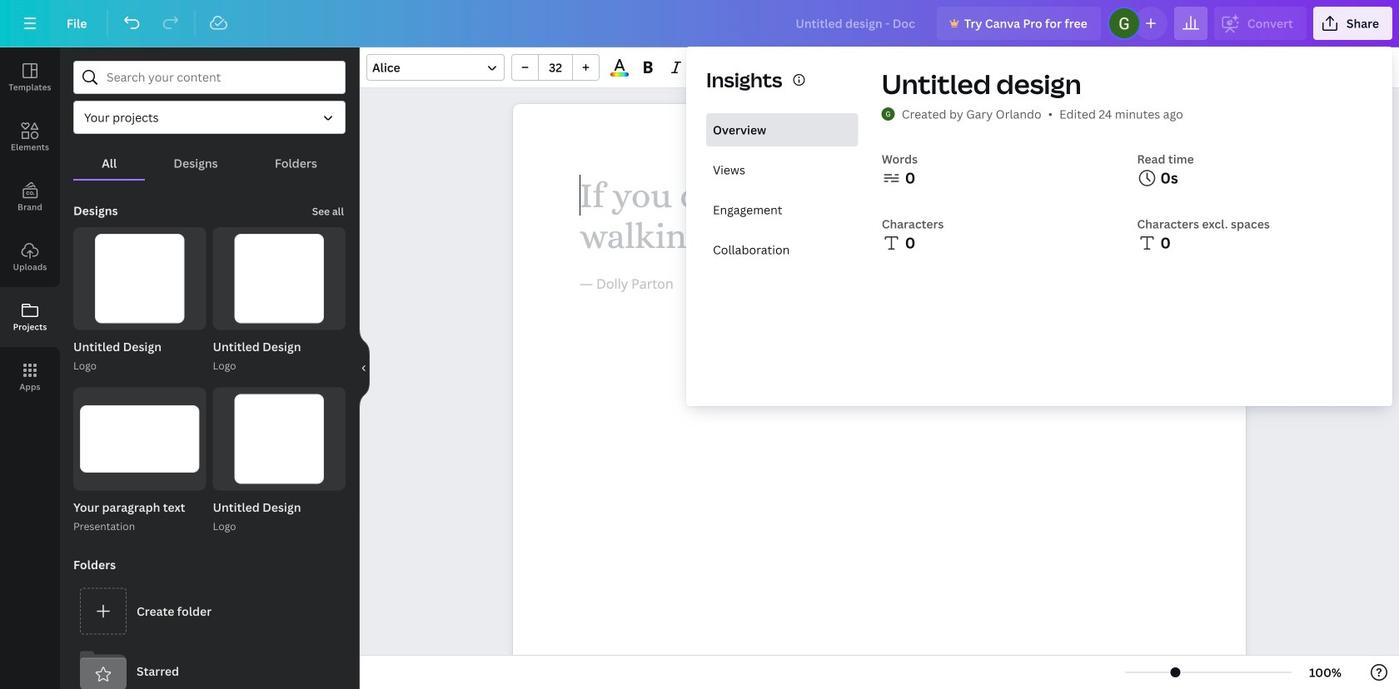 Task type: describe. For each thing, give the bounding box(es) containing it.
side panel tab list
[[0, 47, 60, 407]]

Design title text field
[[783, 7, 931, 40]]

hide image
[[359, 329, 370, 409]]

Search your content search field
[[107, 62, 335, 93]]



Task type: vqa. For each thing, say whether or not it's contained in the screenshot.
Design title "Text Box"
yes



Task type: locate. For each thing, give the bounding box(es) containing it.
main menu bar
[[0, 0, 1400, 47]]

color range image
[[611, 73, 629, 77]]

Zoom button
[[1299, 660, 1353, 687]]

– – number field
[[544, 60, 567, 75]]

None text field
[[513, 104, 1247, 690]]

Select ownership filter button
[[73, 101, 346, 134]]

group
[[512, 54, 600, 81], [73, 227, 206, 375], [73, 227, 206, 330], [213, 227, 346, 375], [213, 227, 346, 330], [73, 388, 206, 535], [73, 388, 206, 491], [213, 388, 346, 535], [213, 388, 346, 491]]



